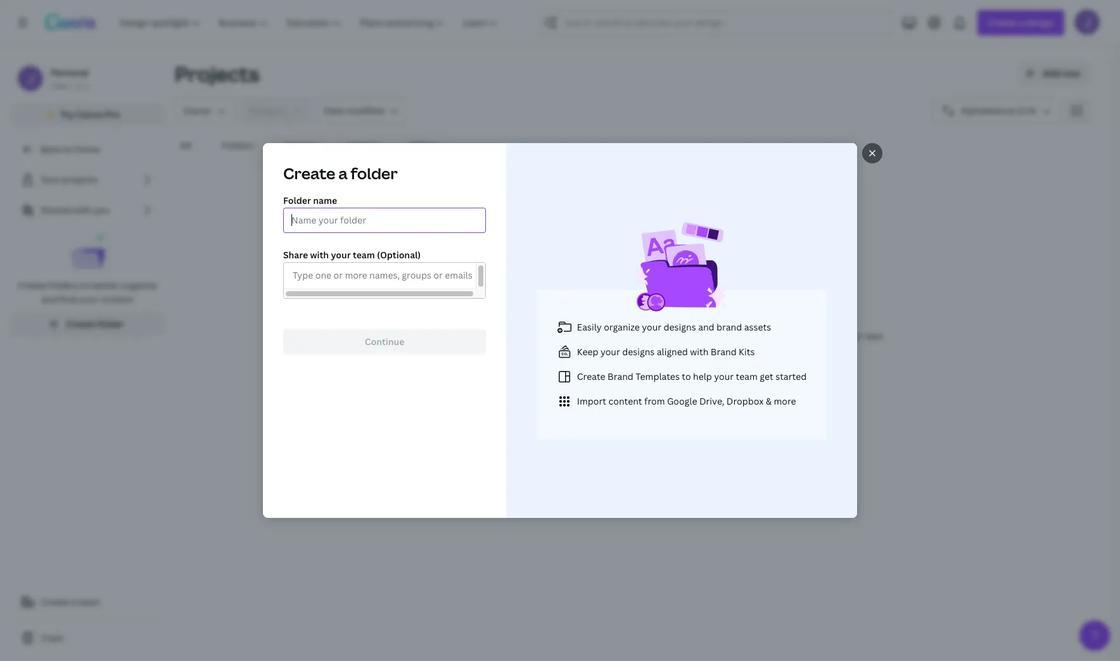 Task type: describe. For each thing, give the bounding box(es) containing it.
your down folders.
[[601, 346, 621, 358]]

1
[[84, 81, 88, 91]]

a for folder
[[339, 163, 348, 184]]

0 horizontal spatial videos
[[398, 331, 422, 342]]

videos
[[410, 139, 439, 152]]

shared with you link
[[10, 198, 165, 223]]

free •
[[51, 81, 72, 91]]

top level navigation element
[[112, 10, 509, 36]]

in
[[448, 331, 455, 342]]

2 horizontal spatial from
[[824, 331, 842, 342]]

to inside create folders to better organize and find your content
[[81, 280, 90, 292]]

all
[[180, 139, 191, 152]]

templates
[[636, 371, 680, 383]]

1 horizontal spatial from
[[712, 331, 730, 342]]

with for your
[[310, 249, 329, 261]]

find
[[59, 294, 76, 306]]

your left the by
[[642, 321, 662, 333]]

import
[[577, 395, 607, 407]]

1 vertical spatial team
[[736, 371, 758, 383]]

and inside create folders to better organize and find your content
[[41, 294, 57, 306]]

videos button
[[405, 134, 444, 158]]

help
[[694, 371, 713, 383]]

your up kits
[[732, 331, 749, 342]]

files
[[573, 380, 590, 392]]

to inside back to home "link"
[[63, 143, 72, 155]]

folder inside button
[[97, 318, 124, 330]]

create for create a team
[[41, 597, 69, 609]]

back
[[41, 143, 61, 155]]

projects
[[175, 60, 260, 87]]

to inside upload, store and organize your videos add videos to use in your designs or organize them using folders. get started by uploading from your device or importing from other apps.
[[424, 331, 431, 342]]

keep
[[577, 346, 599, 358]]

kits
[[739, 346, 755, 358]]

your projects
[[41, 174, 97, 186]]

get
[[619, 331, 633, 342]]

create folders to better organize and find your content
[[18, 280, 157, 306]]

here
[[592, 380, 612, 392]]

folder
[[283, 195, 311, 207]]

free
[[51, 81, 67, 91]]

your
[[41, 174, 60, 186]]

dropbox
[[727, 395, 764, 407]]

folders button
[[217, 134, 259, 158]]

upload, store and organize your videos add videos to use in your designs or organize them using folders. get started by uploading from your device or importing from other apps.
[[381, 310, 885, 342]]

your projects link
[[10, 167, 165, 193]]

a for team
[[71, 597, 76, 609]]

(optional)
[[377, 249, 421, 261]]

Type one or more names, groups or e​​ma​il​s text field
[[289, 268, 477, 285]]

create a team button
[[10, 590, 165, 616]]

1 horizontal spatial or
[[614, 380, 623, 392]]

use
[[433, 331, 446, 342]]

to left 'help' at the bottom of the page
[[682, 371, 691, 383]]

easily organize your designs and brand assets
[[577, 321, 772, 333]]

more
[[774, 395, 797, 407]]

your right 'help' at the bottom of the page
[[715, 371, 734, 383]]

&
[[766, 395, 772, 407]]

and inside upload, store and organize your videos add videos to use in your designs or organize them using folders. get started by uploading from your device or importing from other apps.
[[603, 310, 624, 325]]

images
[[349, 139, 379, 152]]

2 horizontal spatial with
[[691, 346, 709, 358]]

upload,
[[525, 310, 568, 325]]

brand
[[717, 321, 743, 333]]

1 vertical spatial brand
[[608, 371, 634, 383]]

drive,
[[700, 395, 725, 407]]

organize inside create folders to better organize and find your content
[[121, 280, 157, 292]]

1 vertical spatial content
[[609, 395, 643, 407]]

create a folder
[[283, 163, 398, 184]]

create folder button
[[10, 312, 165, 337]]

easily
[[577, 321, 602, 333]]

try canva pro
[[60, 108, 120, 120]]

Folder name text field
[[292, 209, 478, 233]]

all button
[[175, 134, 197, 158]]

folders
[[48, 280, 79, 292]]

canva
[[76, 108, 103, 120]]

account...
[[675, 380, 717, 392]]

aligned
[[657, 346, 688, 358]]

create a team
[[41, 597, 100, 609]]

uploading
[[674, 331, 710, 342]]

an
[[662, 380, 673, 392]]

shared with you
[[41, 204, 110, 216]]

continue button
[[283, 330, 486, 355]]

with for you
[[73, 204, 91, 216]]



Task type: vqa. For each thing, say whether or not it's contained in the screenshot.
assets
yes



Task type: locate. For each thing, give the bounding box(es) containing it.
2 horizontal spatial or
[[777, 331, 784, 342]]

or
[[505, 331, 513, 342], [777, 331, 784, 342], [614, 380, 623, 392]]

your
[[331, 249, 351, 261], [78, 294, 98, 306], [676, 310, 702, 325], [642, 321, 662, 333], [457, 331, 473, 342], [732, 331, 749, 342], [601, 346, 621, 358], [715, 371, 734, 383]]

1 horizontal spatial designs
[[623, 346, 655, 358]]

keep your designs aligned with brand kits
[[577, 346, 755, 358]]

create for create folders to better organize and find your content
[[18, 280, 46, 292]]

a down 'images' button
[[339, 163, 348, 184]]

content down drop files here or connect an account... at the bottom
[[609, 395, 643, 407]]

or right device
[[777, 331, 784, 342]]

images button
[[344, 134, 385, 158]]

with right the share
[[310, 249, 329, 261]]

1 horizontal spatial and
[[603, 310, 624, 325]]

1 vertical spatial folder
[[97, 318, 124, 330]]

a inside button
[[71, 597, 76, 609]]

team
[[353, 249, 375, 261], [736, 371, 758, 383], [78, 597, 100, 609]]

create folder
[[67, 318, 124, 330]]

you
[[94, 204, 110, 216]]

designs
[[285, 139, 318, 152]]

drop files here or connect an account...
[[549, 380, 717, 392]]

to right "back"
[[63, 143, 72, 155]]

1 horizontal spatial brand
[[711, 346, 737, 358]]

0 horizontal spatial with
[[73, 204, 91, 216]]

organize right the easily
[[604, 321, 640, 333]]

home
[[74, 143, 100, 155]]

create for create folder
[[67, 318, 95, 330]]

your right the share
[[331, 249, 351, 261]]

your right in
[[457, 331, 473, 342]]

0 vertical spatial videos
[[705, 310, 741, 325]]

0 horizontal spatial or
[[505, 331, 513, 342]]

and left brand
[[699, 321, 715, 333]]

your up uploading
[[676, 310, 702, 325]]

0 horizontal spatial from
[[645, 395, 665, 407]]

2 horizontal spatial and
[[699, 321, 715, 333]]

add
[[381, 331, 396, 342]]

with down uploading
[[691, 346, 709, 358]]

create for create a folder
[[283, 163, 336, 184]]

organize
[[121, 280, 157, 292], [626, 310, 674, 325], [604, 321, 640, 333], [515, 331, 545, 342]]

1 horizontal spatial team
[[353, 249, 375, 261]]

google
[[668, 395, 698, 407]]

folder
[[351, 163, 398, 184], [97, 318, 124, 330]]

team up type one or more names, groups or e​​ma​il​s text field
[[353, 249, 375, 261]]

and
[[41, 294, 57, 306], [603, 310, 624, 325], [699, 321, 715, 333]]

designs
[[664, 321, 697, 333], [475, 331, 503, 342], [623, 346, 655, 358]]

team up trash link
[[78, 597, 100, 609]]

brand left templates
[[608, 371, 634, 383]]

and up folders.
[[603, 310, 624, 325]]

organize right better
[[121, 280, 157, 292]]

back to home link
[[10, 137, 165, 162]]

started inside upload, store and organize your videos add videos to use in your designs or organize them using folders. get started by uploading from your device or importing from other apps.
[[634, 331, 661, 342]]

1 vertical spatial with
[[310, 249, 329, 261]]

1 horizontal spatial a
[[339, 163, 348, 184]]

from
[[712, 331, 730, 342], [824, 331, 842, 342], [645, 395, 665, 407]]

folder name
[[283, 195, 337, 207]]

0 vertical spatial with
[[73, 204, 91, 216]]

create
[[283, 163, 336, 184], [18, 280, 46, 292], [67, 318, 95, 330], [577, 371, 606, 383], [41, 597, 69, 609]]

0 vertical spatial team
[[353, 249, 375, 261]]

using
[[568, 331, 588, 342]]

better
[[92, 280, 119, 292]]

folder down 'images' button
[[351, 163, 398, 184]]

get
[[760, 371, 774, 383]]

1 horizontal spatial with
[[310, 249, 329, 261]]

create for create brand templates to help your team get started
[[577, 371, 606, 383]]

1 vertical spatial videos
[[398, 331, 422, 342]]

from left 'other'
[[824, 331, 842, 342]]

0 horizontal spatial designs
[[475, 331, 503, 342]]

•
[[69, 81, 72, 91]]

0 horizontal spatial content
[[100, 294, 134, 306]]

create left folders
[[18, 280, 46, 292]]

2 vertical spatial team
[[78, 597, 100, 609]]

videos
[[705, 310, 741, 325], [398, 331, 422, 342]]

create up import
[[577, 371, 606, 383]]

create up folder name
[[283, 163, 336, 184]]

0 vertical spatial a
[[339, 163, 348, 184]]

1 horizontal spatial videos
[[705, 310, 741, 325]]

started right 'get'
[[776, 371, 807, 383]]

list containing your projects
[[10, 167, 165, 337]]

designs down "get"
[[623, 346, 655, 358]]

0 horizontal spatial started
[[634, 331, 661, 342]]

1 vertical spatial started
[[776, 371, 807, 383]]

0 horizontal spatial a
[[71, 597, 76, 609]]

drop
[[549, 380, 570, 392]]

team left 'get'
[[736, 371, 758, 383]]

started left the by
[[634, 331, 661, 342]]

create brand templates to help your team get started
[[577, 371, 807, 383]]

0 horizontal spatial folder
[[97, 318, 124, 330]]

a
[[339, 163, 348, 184], [71, 597, 76, 609]]

trash
[[41, 633, 64, 645]]

personal
[[51, 67, 88, 79]]

0 vertical spatial content
[[100, 294, 134, 306]]

device
[[750, 331, 775, 342]]

shared
[[41, 204, 71, 216]]

with inside shared with you link
[[73, 204, 91, 216]]

folders
[[222, 139, 254, 152]]

create down the find
[[67, 318, 95, 330]]

or left them
[[505, 331, 513, 342]]

videos right add
[[398, 331, 422, 342]]

videos up uploading
[[705, 310, 741, 325]]

1 vertical spatial a
[[71, 597, 76, 609]]

create inside create folders to better organize and find your content
[[18, 280, 46, 292]]

importing
[[786, 331, 822, 342]]

try
[[60, 108, 74, 120]]

assets
[[745, 321, 772, 333]]

folders.
[[590, 331, 618, 342]]

content
[[100, 294, 134, 306], [609, 395, 643, 407]]

to left better
[[81, 280, 90, 292]]

designs right in
[[475, 331, 503, 342]]

connect
[[625, 380, 660, 392]]

brand left kits
[[711, 346, 737, 358]]

pro
[[105, 108, 120, 120]]

team inside button
[[78, 597, 100, 609]]

0 vertical spatial started
[[634, 331, 661, 342]]

0 horizontal spatial and
[[41, 294, 57, 306]]

content down better
[[100, 294, 134, 306]]

1 horizontal spatial content
[[609, 395, 643, 407]]

back to home
[[41, 143, 100, 155]]

your right the find
[[78, 294, 98, 306]]

to
[[63, 143, 72, 155], [81, 280, 90, 292], [424, 331, 431, 342], [682, 371, 691, 383]]

designs up the aligned
[[664, 321, 697, 333]]

0 horizontal spatial brand
[[608, 371, 634, 383]]

folder down better
[[97, 318, 124, 330]]

from right uploading
[[712, 331, 730, 342]]

brand
[[711, 346, 737, 358], [608, 371, 634, 383]]

create up trash
[[41, 597, 69, 609]]

designs button
[[280, 134, 324, 158]]

your inside create folders to better organize and find your content
[[78, 294, 98, 306]]

2 horizontal spatial team
[[736, 371, 758, 383]]

to left use
[[424, 331, 431, 342]]

share
[[283, 249, 308, 261]]

list
[[10, 167, 165, 337]]

apps.
[[865, 331, 885, 342]]

with left the you on the top of the page
[[73, 204, 91, 216]]

by
[[663, 331, 672, 342]]

trash link
[[10, 626, 165, 652]]

name
[[313, 195, 337, 207]]

import content from google drive, dropbox & more
[[577, 395, 797, 407]]

1 horizontal spatial folder
[[351, 163, 398, 184]]

try canva pro button
[[10, 103, 165, 127]]

organize up the by
[[626, 310, 674, 325]]

designs inside upload, store and organize your videos add videos to use in your designs or organize them using folders. get started by uploading from your device or importing from other apps.
[[475, 331, 503, 342]]

None search field
[[540, 10, 892, 36]]

1 horizontal spatial started
[[776, 371, 807, 383]]

a up trash link
[[71, 597, 76, 609]]

0 horizontal spatial team
[[78, 597, 100, 609]]

and left the find
[[41, 294, 57, 306]]

or right here
[[614, 380, 623, 392]]

content inside create folders to better organize and find your content
[[100, 294, 134, 306]]

them
[[547, 331, 566, 342]]

organize down upload,
[[515, 331, 545, 342]]

2 vertical spatial with
[[691, 346, 709, 358]]

projects
[[62, 174, 97, 186]]

0 vertical spatial brand
[[711, 346, 737, 358]]

2 horizontal spatial designs
[[664, 321, 697, 333]]

with
[[73, 204, 91, 216], [310, 249, 329, 261], [691, 346, 709, 358]]

continue
[[365, 336, 405, 348]]

other
[[844, 331, 864, 342]]

from down connect
[[645, 395, 665, 407]]

store
[[571, 310, 600, 325]]

share with your team (optional)
[[283, 249, 421, 261]]

0 vertical spatial folder
[[351, 163, 398, 184]]



